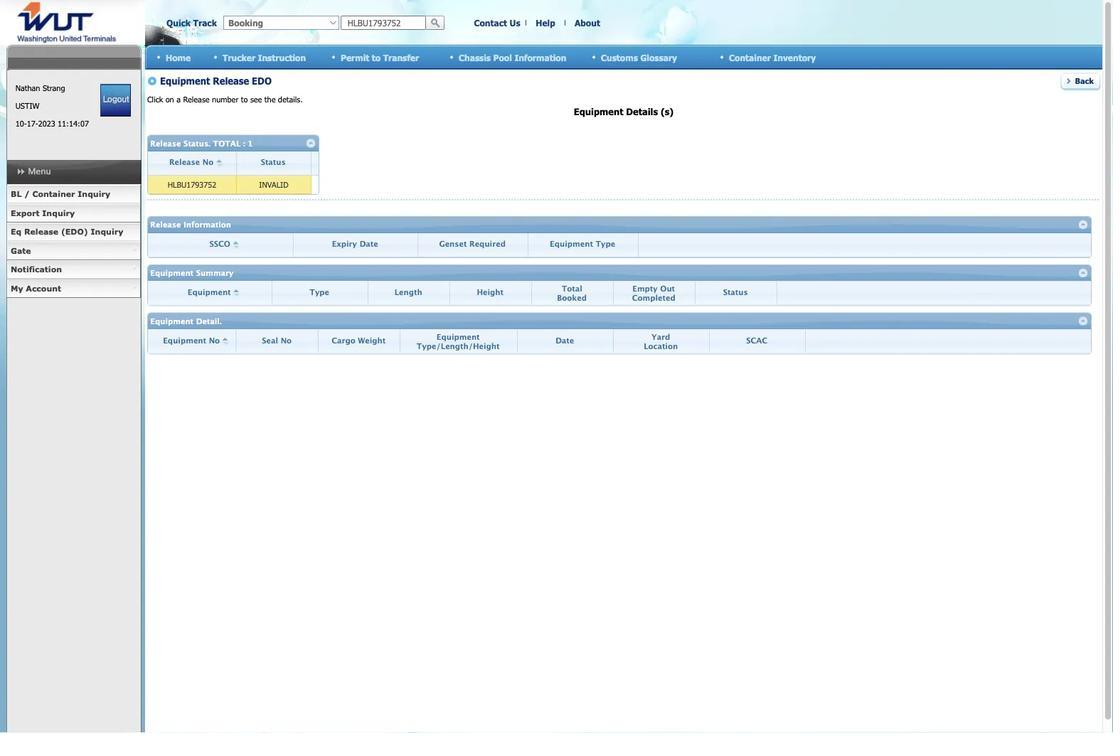 Task type: describe. For each thing, give the bounding box(es) containing it.
1 horizontal spatial container
[[729, 52, 771, 62]]

contact us link
[[474, 18, 520, 28]]

inventory
[[774, 52, 816, 62]]

bl
[[11, 189, 22, 199]]

nathan strang
[[15, 83, 65, 93]]

information
[[515, 52, 566, 62]]

inquiry for (edo)
[[91, 227, 123, 237]]

export inquiry link
[[6, 204, 141, 223]]

chassis
[[459, 52, 491, 62]]

trucker
[[223, 52, 255, 62]]

container inventory
[[729, 52, 816, 62]]

10-17-2023 11:14:07
[[15, 119, 89, 128]]

help link
[[536, 18, 555, 28]]

bl / container inquiry link
[[6, 185, 141, 204]]

bl / container inquiry
[[11, 189, 110, 199]]

eq release (edo) inquiry link
[[6, 223, 141, 241]]

contact us
[[474, 18, 520, 28]]

about link
[[575, 18, 600, 28]]

permit
[[341, 52, 369, 62]]

export inquiry
[[11, 208, 75, 218]]

pool
[[493, 52, 512, 62]]

2023
[[38, 119, 55, 128]]

glossary
[[640, 52, 677, 62]]

about
[[575, 18, 600, 28]]

inquiry for container
[[78, 189, 110, 199]]

instruction
[[258, 52, 306, 62]]

my
[[11, 283, 23, 293]]

10-
[[15, 119, 27, 128]]



Task type: vqa. For each thing, say whether or not it's contained in the screenshot.
the About
yes



Task type: locate. For each thing, give the bounding box(es) containing it.
container up export inquiry
[[32, 189, 75, 199]]

ustiw
[[15, 101, 39, 111]]

2 vertical spatial inquiry
[[91, 227, 123, 237]]

customs
[[601, 52, 638, 62]]

0 vertical spatial container
[[729, 52, 771, 62]]

eq release (edo) inquiry
[[11, 227, 123, 237]]

/
[[24, 189, 30, 199]]

login image
[[100, 84, 131, 117]]

1 vertical spatial inquiry
[[42, 208, 75, 218]]

quick track
[[166, 18, 217, 28]]

container
[[729, 52, 771, 62], [32, 189, 75, 199]]

17-
[[27, 119, 38, 128]]

home
[[166, 52, 191, 62]]

to
[[372, 52, 381, 62]]

customs glossary
[[601, 52, 677, 62]]

nathan
[[15, 83, 40, 93]]

inquiry
[[78, 189, 110, 199], [42, 208, 75, 218], [91, 227, 123, 237]]

contact
[[474, 18, 507, 28]]

notification
[[11, 265, 62, 274]]

help
[[536, 18, 555, 28]]

strang
[[43, 83, 65, 93]]

transfer
[[383, 52, 419, 62]]

notification link
[[6, 260, 141, 279]]

(edo)
[[61, 227, 88, 237]]

inquiry down the bl / container inquiry
[[42, 208, 75, 218]]

0 horizontal spatial container
[[32, 189, 75, 199]]

container left inventory
[[729, 52, 771, 62]]

account
[[26, 283, 61, 293]]

0 vertical spatial inquiry
[[78, 189, 110, 199]]

inquiry inside eq release (edo) inquiry link
[[91, 227, 123, 237]]

inquiry inside bl / container inquiry link
[[78, 189, 110, 199]]

gate
[[11, 246, 31, 255]]

us
[[510, 18, 520, 28]]

trucker instruction
[[223, 52, 306, 62]]

inquiry inside export inquiry link
[[42, 208, 75, 218]]

gate link
[[6, 241, 141, 260]]

None text field
[[341, 16, 426, 30]]

my account
[[11, 283, 61, 293]]

11:14:07
[[58, 119, 89, 128]]

my account link
[[6, 279, 141, 298]]

1 vertical spatial container
[[32, 189, 75, 199]]

inquiry right (edo)
[[91, 227, 123, 237]]

permit to transfer
[[341, 52, 419, 62]]

release
[[24, 227, 58, 237]]

inquiry up export inquiry link
[[78, 189, 110, 199]]

track
[[193, 18, 217, 28]]

chassis pool information
[[459, 52, 566, 62]]

export
[[11, 208, 40, 218]]

eq
[[11, 227, 21, 237]]

quick
[[166, 18, 191, 28]]



